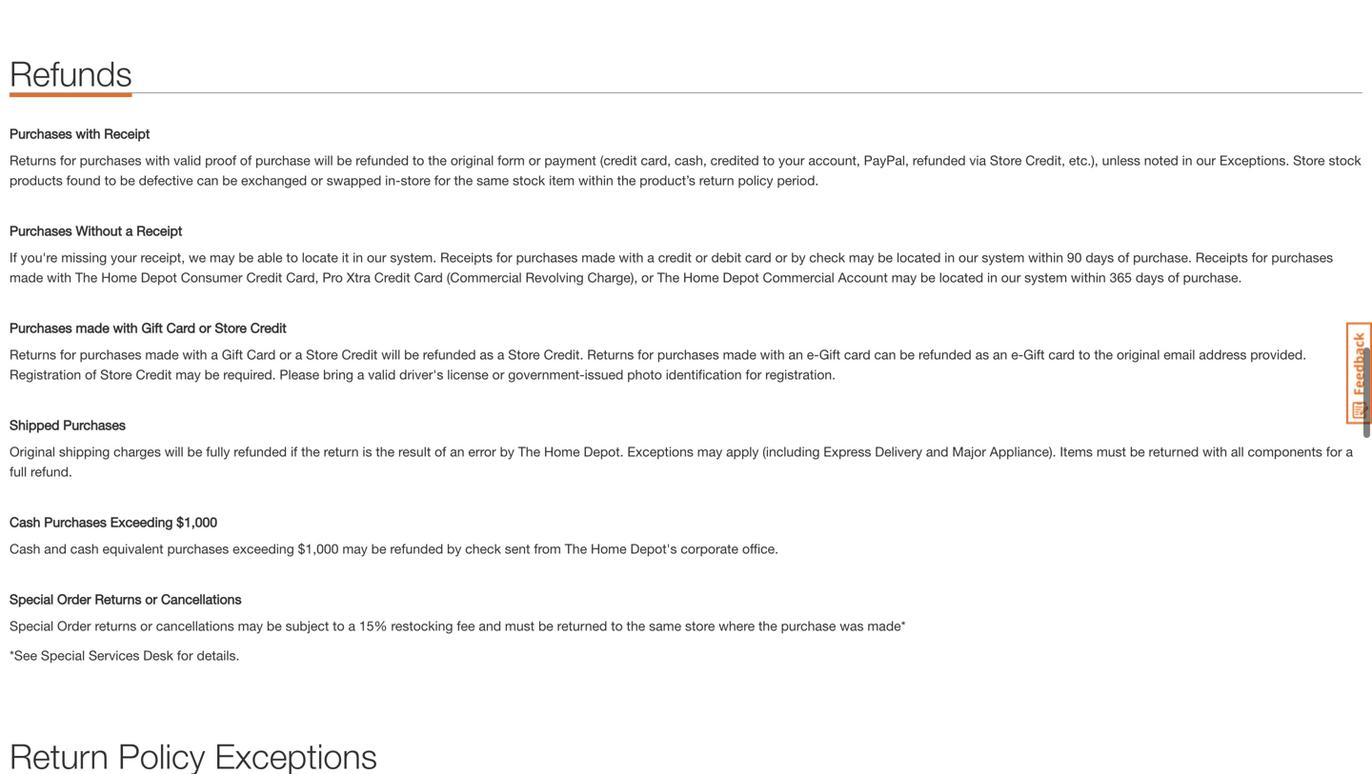 Task type: describe. For each thing, give the bounding box(es) containing it.
can inside returns for purchases with valid proof of purchase will be refunded to the original form or payment (credit card, cash, credited to your account, paypal, refunded via store credit, etc.), unless noted in our exceptions. store stock products found to be defective can be exchanged or swapped in-store for the same stock item within the product's return policy period.
[[197, 172, 219, 188]]

purchases inside returns for purchases with valid proof of purchase will be refunded to the original form or payment (credit card, cash, credited to your account, paypal, refunded via store credit, etc.), unless noted in our exceptions. store stock products found to be defective can be exchanged or swapped in-store for the same stock item within the product's return policy period.
[[80, 152, 141, 168]]

registration
[[10, 367, 81, 382]]

the right 'is'
[[376, 444, 395, 460]]

account,
[[809, 152, 860, 168]]

unless
[[1102, 152, 1141, 168]]

exceptions
[[628, 444, 694, 460]]

consumer
[[181, 270, 243, 285]]

purchases without a receipt
[[10, 223, 182, 239]]

bring
[[323, 367, 354, 382]]

full
[[10, 464, 27, 480]]

and inside original shipping charges will be fully refunded if the return is the result of an error by the home depot. exceptions may apply (including express delivery and major appliance). items must be returned with all components for a full refund.
[[926, 444, 949, 460]]

returns up issued
[[587, 347, 634, 362]]

subject
[[286, 618, 329, 634]]

made down you're
[[10, 270, 43, 285]]

you're
[[21, 250, 57, 265]]

a right bring at the top left of the page
[[357, 367, 364, 382]]

0 vertical spatial system
[[982, 250, 1025, 265]]

the down depot's
[[627, 618, 645, 634]]

swapped
[[327, 172, 381, 188]]

of inside original shipping charges will be fully refunded if the return is the result of an error by the home depot. exceptions may apply (including express delivery and major appliance). items must be returned with all components for a full refund.
[[435, 444, 446, 460]]

able
[[257, 250, 283, 265]]

valid inside returns for purchases with valid proof of purchase will be refunded to the original form or payment (credit card, cash, credited to your account, paypal, refunded via store credit, etc.), unless noted in our exceptions. store stock products found to be defective can be exchanged or swapped in-store for the same stock item within the product's return policy period.
[[174, 152, 201, 168]]

credit
[[658, 250, 692, 265]]

cash for cash purchases exceeding $1,000
[[10, 514, 40, 530]]

government-
[[508, 367, 585, 382]]

in inside returns for purchases with valid proof of purchase will be refunded to the original form or payment (credit card, cash, credited to your account, paypal, refunded via store credit, etc.), unless noted in our exceptions. store stock products found to be defective can be exchanged or swapped in-store for the same stock item within the product's return policy period.
[[1182, 152, 1193, 168]]

in-
[[385, 172, 401, 188]]

1 horizontal spatial card
[[844, 347, 871, 362]]

the inside returns for purchases made with a gift card or a store credit will be refunded as a store credit. returns for purchases made with an e-gift card can be refunded as an e-gift card to the original email address provided. registration of store credit may be required. please bring a valid driver's license or government-issued photo identification for registration.
[[1094, 347, 1113, 362]]

the right if
[[301, 444, 320, 460]]

registration.
[[766, 367, 836, 382]]

issued
[[585, 367, 624, 382]]

shipping
[[59, 444, 110, 460]]

card,
[[286, 270, 319, 285]]

valid inside returns for purchases made with a gift card or a store credit will be refunded as a store credit. returns for purchases made with an e-gift card can be refunded as an e-gift card to the original email address provided. registration of store credit may be required. please bring a valid driver's license or government-issued photo identification for registration.
[[368, 367, 396, 382]]

error
[[468, 444, 496, 460]]

fully
[[206, 444, 230, 460]]

1 horizontal spatial an
[[789, 347, 803, 362]]

0 horizontal spatial days
[[1086, 250, 1114, 265]]

from
[[534, 541, 561, 557]]

purchases for purchases without a receipt
[[10, 223, 72, 239]]

store up "required."
[[215, 320, 247, 336]]

without
[[76, 223, 122, 239]]

details.
[[197, 648, 240, 664]]

order for returns
[[57, 618, 91, 634]]

your inside 'if you're missing your receipt, we may be able to locate it in our system. receipts for purchases made with a credit or debit card or by check may be located in our system within 90 days of purchase. receipts for purchases made with the home depot consumer credit card, pro xtra credit card (commercial revolving charge), or the home depot commercial account may be located in our system within 365 days of purchase.'
[[111, 250, 137, 265]]

account
[[838, 270, 888, 285]]

cash purchases exceeding $1,000
[[10, 514, 217, 530]]

our inside returns for purchases with valid proof of purchase will be refunded to the original form or payment (credit card, cash, credited to your account, paypal, refunded via store credit, etc.), unless noted in our exceptions. store stock products found to be defective can be exchanged or swapped in-store for the same stock item within the product's return policy period.
[[1197, 152, 1216, 168]]

may up details. at the left of the page
[[238, 618, 263, 634]]

0 horizontal spatial $1,000
[[177, 514, 217, 530]]

same inside returns for purchases with valid proof of purchase will be refunded to the original form or payment (credit card, cash, credited to your account, paypal, refunded via store credit, etc.), unless noted in our exceptions. store stock products found to be defective can be exchanged or swapped in-store for the same stock item within the product's return policy period.
[[477, 172, 509, 188]]

original
[[10, 444, 55, 460]]

made down purchases made with gift card or store credit
[[145, 347, 179, 362]]

cancellations
[[156, 618, 234, 634]]

corporate
[[681, 541, 739, 557]]

special order returns or cancellations may be subject to a 15% restocking fee and must be returned to the same store where the purchase was made*
[[10, 618, 906, 634]]

returns inside returns for purchases with valid proof of purchase will be refunded to the original form or payment (credit card, cash, credited to your account, paypal, refunded via store credit, etc.), unless noted in our exceptions. store stock products found to be defective can be exchanged or swapped in-store for the same stock item within the product's return policy period.
[[10, 152, 56, 168]]

or up please
[[279, 347, 292, 362]]

purchases up shipping
[[63, 417, 126, 433]]

of up 365
[[1118, 250, 1130, 265]]

card inside 'if you're missing your receipt, we may be able to locate it in our system. receipts for purchases made with a credit or debit card or by check may be located in our system within 90 days of purchase. receipts for purchases made with the home depot consumer credit card, pro xtra credit card (commercial revolving charge), or the home depot commercial account may be located in our system within 365 days of purchase.'
[[745, 250, 772, 265]]

returns
[[95, 618, 137, 634]]

payment
[[545, 152, 596, 168]]

policy
[[738, 172, 773, 188]]

required.
[[223, 367, 276, 382]]

1 horizontal spatial days
[[1136, 270, 1164, 285]]

return inside returns for purchases with valid proof of purchase will be refunded to the original form or payment (credit card, cash, credited to your account, paypal, refunded via store credit, etc.), unless noted in our exceptions. store stock products found to be defective can be exchanged or swapped in-store for the same stock item within the product's return policy period.
[[699, 172, 734, 188]]

or right returns
[[140, 618, 152, 634]]

components
[[1248, 444, 1323, 460]]

charge),
[[588, 270, 638, 285]]

or down the consumer
[[199, 320, 211, 336]]

cancellations
[[161, 592, 242, 607]]

the right the "where"
[[759, 618, 777, 634]]

delivery
[[875, 444, 923, 460]]

defective
[[139, 172, 193, 188]]

credit down purchases made with gift card or store credit
[[136, 367, 172, 382]]

depot's
[[630, 541, 677, 557]]

2 vertical spatial by
[[447, 541, 462, 557]]

1 vertical spatial located
[[939, 270, 984, 285]]

store right the via
[[990, 152, 1022, 168]]

credit up bring at the top left of the page
[[342, 347, 378, 362]]

or right charge),
[[642, 270, 654, 285]]

1 horizontal spatial same
[[649, 618, 682, 634]]

1 vertical spatial card
[[166, 320, 195, 336]]

returns up the registration
[[10, 347, 56, 362]]

to inside returns for purchases made with a gift card or a store credit will be refunded as a store credit. returns for purchases made with an e-gift card can be refunded as an e-gift card to the original email address provided. registration of store credit may be required. please bring a valid driver's license or government-issued photo identification for registration.
[[1079, 347, 1091, 362]]

if you're missing your receipt, we may be able to locate it in our system. receipts for purchases made with a credit or debit card or by check may be located in our system within 90 days of purchase. receipts for purchases made with the home depot consumer credit card, pro xtra credit card (commercial revolving charge), or the home depot commercial account may be located in our system within 365 days of purchase.
[[10, 250, 1334, 285]]

the down (credit
[[617, 172, 636, 188]]

where
[[719, 618, 755, 634]]

refund.
[[31, 464, 72, 480]]

provided.
[[1251, 347, 1307, 362]]

0 horizontal spatial returned
[[557, 618, 607, 634]]

xtra
[[347, 270, 371, 285]]

exceeding
[[233, 541, 294, 557]]

by inside original shipping charges will be fully refunded if the return is the result of an error by the home depot. exceptions may apply (including express delivery and major appliance). items must be returned with all components for a full refund.
[[500, 444, 515, 460]]

an inside original shipping charges will be fully refunded if the return is the result of an error by the home depot. exceptions may apply (including express delivery and major appliance). items must be returned with all components for a full refund.
[[450, 444, 465, 460]]

with inside returns for purchases with valid proof of purchase will be refunded to the original form or payment (credit card, cash, credited to your account, paypal, refunded via store credit, etc.), unless noted in our exceptions. store stock products found to be defective can be exchanged or swapped in-store for the same stock item within the product's return policy period.
[[145, 152, 170, 168]]

your inside returns for purchases with valid proof of purchase will be refunded to the original form or payment (credit card, cash, credited to your account, paypal, refunded via store credit, etc.), unless noted in our exceptions. store stock products found to be defective can be exchanged or swapped in-store for the same stock item within the product's return policy period.
[[779, 152, 805, 168]]

proof
[[205, 152, 236, 168]]

a right without
[[126, 223, 133, 239]]

365
[[1110, 270, 1132, 285]]

0 vertical spatial purchase.
[[1133, 250, 1192, 265]]

store right exceptions.
[[1293, 152, 1325, 168]]

please
[[280, 367, 319, 382]]

cash
[[70, 541, 99, 557]]

will inside original shipping charges will be fully refunded if the return is the result of an error by the home depot. exceptions may apply (including express delivery and major appliance). items must be returned with all components for a full refund.
[[165, 444, 184, 460]]

2 as from the left
[[976, 347, 989, 362]]

with inside original shipping charges will be fully refunded if the return is the result of an error by the home depot. exceptions may apply (including express delivery and major appliance). items must be returned with all components for a full refund.
[[1203, 444, 1228, 460]]

order for returns
[[57, 592, 91, 607]]

(including
[[763, 444, 820, 460]]

store inside returns for purchases with valid proof of purchase will be refunded to the original form or payment (credit card, cash, credited to your account, paypal, refunded via store credit, etc.), unless noted in our exceptions. store stock products found to be defective can be exchanged or swapped in-store for the same stock item within the product's return policy period.
[[401, 172, 431, 188]]

returns for purchases made with a gift card or a store credit will be refunded as a store credit. returns for purchases made with an e-gift card can be refunded as an e-gift card to the original email address provided. registration of store credit may be required. please bring a valid driver's license or government-issued photo identification for registration.
[[10, 347, 1307, 382]]

made up charge),
[[582, 250, 615, 265]]

may up 15%
[[342, 541, 368, 557]]

2 e- from the left
[[1011, 347, 1024, 362]]

it
[[342, 250, 349, 265]]

1 horizontal spatial within
[[1029, 250, 1064, 265]]

card,
[[641, 152, 671, 168]]

purchases made with gift card or store credit
[[10, 320, 290, 336]]

1 vertical spatial check
[[465, 541, 501, 557]]

15%
[[359, 618, 387, 634]]

returned inside original shipping charges will be fully refunded if the return is the result of an error by the home depot. exceptions may apply (including express delivery and major appliance). items must be returned with all components for a full refund.
[[1149, 444, 1199, 460]]

the down missing
[[75, 270, 98, 285]]

or left swapped
[[311, 172, 323, 188]]

1 e- from the left
[[807, 347, 819, 362]]

or right form at the left
[[529, 152, 541, 168]]

may up account at the top
[[849, 250, 874, 265]]

receipt,
[[141, 250, 185, 265]]

revolving
[[526, 270, 584, 285]]

credit,
[[1026, 152, 1066, 168]]

purchases with receipt
[[10, 126, 150, 141]]

original shipping charges will be fully refunded if the return is the result of an error by the home depot. exceptions may apply (including express delivery and major appliance). items must be returned with all components for a full refund.
[[10, 444, 1353, 480]]

0 horizontal spatial stock
[[513, 172, 545, 188]]

commercial
[[763, 270, 835, 285]]

1 as from the left
[[480, 347, 494, 362]]

1 vertical spatial and
[[44, 541, 67, 557]]

if
[[10, 250, 17, 265]]

made up identification
[[723, 347, 757, 362]]

cash,
[[675, 152, 707, 168]]

major
[[952, 444, 986, 460]]

or up commercial
[[775, 250, 788, 265]]

via
[[970, 152, 986, 168]]

home down missing
[[101, 270, 137, 285]]

debit
[[711, 250, 742, 265]]

system.
[[390, 250, 437, 265]]

express
[[824, 444, 871, 460]]

can inside returns for purchases made with a gift card or a store credit will be refunded as a store credit. returns for purchases made with an e-gift card can be refunded as an e-gift card to the original email address provided. registration of store credit may be required. please bring a valid driver's license or government-issued photo identification for registration.
[[874, 347, 896, 362]]

90
[[1067, 250, 1082, 265]]

office.
[[742, 541, 779, 557]]



Task type: locate. For each thing, give the bounding box(es) containing it.
original left email
[[1117, 347, 1160, 362]]

1 vertical spatial valid
[[368, 367, 396, 382]]

0 horizontal spatial by
[[447, 541, 462, 557]]

original inside returns for purchases with valid proof of purchase will be refunded to the original form or payment (credit card, cash, credited to your account, paypal, refunded via store credit, etc.), unless noted in our exceptions. store stock products found to be defective can be exchanged or swapped in-store for the same stock item within the product's return policy period.
[[451, 152, 494, 168]]

0 vertical spatial located
[[897, 250, 941, 265]]

0 horizontal spatial will
[[165, 444, 184, 460]]

the right the error
[[518, 444, 541, 460]]

0 horizontal spatial check
[[465, 541, 501, 557]]

exchanged
[[241, 172, 307, 188]]

return
[[699, 172, 734, 188], [324, 444, 359, 460]]

equivalent
[[102, 541, 164, 557]]

of
[[240, 152, 252, 168], [1118, 250, 1130, 265], [1168, 270, 1180, 285], [85, 367, 97, 382], [435, 444, 446, 460]]

1 horizontal spatial depot
[[723, 270, 759, 285]]

card
[[414, 270, 443, 285], [166, 320, 195, 336], [247, 347, 276, 362]]

charges
[[114, 444, 161, 460]]

will inside returns for purchases made with a gift card or a store credit will be refunded as a store credit. returns for purchases made with an e-gift card can be refunded as an e-gift card to the original email address provided. registration of store credit may be required. please bring a valid driver's license or government-issued photo identification for registration.
[[381, 347, 400, 362]]

receipt up receipt,
[[137, 223, 182, 239]]

2 horizontal spatial card
[[1049, 347, 1075, 362]]

or right license
[[492, 367, 505, 382]]

and left cash
[[44, 541, 67, 557]]

1 vertical spatial order
[[57, 618, 91, 634]]

a down purchases made with gift card or store credit
[[211, 347, 218, 362]]

purchase. up address
[[1183, 270, 1242, 285]]

check left the sent
[[465, 541, 501, 557]]

1 vertical spatial original
[[1117, 347, 1160, 362]]

refunded inside original shipping charges will be fully refunded if the return is the result of an error by the home depot. exceptions may apply (including express delivery and major appliance). items must be returned with all components for a full refund.
[[234, 444, 287, 460]]

system left 90
[[982, 250, 1025, 265]]

returned left the all
[[1149, 444, 1199, 460]]

1 vertical spatial purchase
[[781, 618, 836, 634]]

(credit
[[600, 152, 637, 168]]

a left credit.
[[497, 347, 505, 362]]

pro
[[322, 270, 343, 285]]

store up bring at the top left of the page
[[306, 347, 338, 362]]

home
[[101, 270, 137, 285], [683, 270, 719, 285], [544, 444, 580, 460], [591, 541, 627, 557]]

2 vertical spatial and
[[479, 618, 501, 634]]

home down debit
[[683, 270, 719, 285]]

days right 90
[[1086, 250, 1114, 265]]

may up the consumer
[[210, 250, 235, 265]]

store up government- in the top of the page
[[508, 347, 540, 362]]

purchases for purchases with receipt
[[10, 126, 72, 141]]

paypal,
[[864, 152, 909, 168]]

1 horizontal spatial your
[[779, 152, 805, 168]]

may right account at the top
[[892, 270, 917, 285]]

check inside 'if you're missing your receipt, we may be able to locate it in our system. receipts for purchases made with a credit or debit card or by check may be located in our system within 90 days of purchase. receipts for purchases made with the home depot consumer credit card, pro xtra credit card (commercial revolving charge), or the home depot commercial account may be located in our system within 365 days of purchase.'
[[810, 250, 845, 265]]

a
[[126, 223, 133, 239], [647, 250, 655, 265], [211, 347, 218, 362], [295, 347, 302, 362], [497, 347, 505, 362], [357, 367, 364, 382], [1346, 444, 1353, 460], [348, 618, 356, 634]]

the right in- in the left of the page
[[454, 172, 473, 188]]

0 vertical spatial special
[[10, 592, 54, 607]]

0 vertical spatial by
[[791, 250, 806, 265]]

made up the registration
[[76, 320, 109, 336]]

the down credit
[[657, 270, 680, 285]]

2 receipts from the left
[[1196, 250, 1248, 265]]

0 horizontal spatial can
[[197, 172, 219, 188]]

receipt up defective
[[104, 126, 150, 141]]

purchases up you're
[[10, 223, 72, 239]]

store left the "where"
[[685, 618, 715, 634]]

days
[[1086, 250, 1114, 265], [1136, 270, 1164, 285]]

valid up defective
[[174, 152, 201, 168]]

home left 'depot.'
[[544, 444, 580, 460]]

be
[[337, 152, 352, 168], [120, 172, 135, 188], [222, 172, 237, 188], [239, 250, 254, 265], [878, 250, 893, 265], [921, 270, 936, 285], [404, 347, 419, 362], [900, 347, 915, 362], [205, 367, 220, 382], [187, 444, 202, 460], [1130, 444, 1145, 460], [371, 541, 386, 557], [267, 618, 282, 634], [538, 618, 554, 634]]

the right from
[[565, 541, 587, 557]]

return left 'is'
[[324, 444, 359, 460]]

2 horizontal spatial will
[[381, 347, 400, 362]]

special for special order returns or cancellations
[[10, 592, 54, 607]]

and right fee
[[479, 618, 501, 634]]

a left credit
[[647, 250, 655, 265]]

0 vertical spatial valid
[[174, 152, 201, 168]]

1 vertical spatial $1,000
[[298, 541, 339, 557]]

refunds
[[10, 53, 132, 93]]

purchase up exchanged
[[255, 152, 311, 168]]

was
[[840, 618, 864, 634]]

0 vertical spatial will
[[314, 152, 333, 168]]

purchases for purchases made with gift card or store credit
[[10, 320, 72, 336]]

purchase. right 90
[[1133, 250, 1192, 265]]

returned down from
[[557, 618, 607, 634]]

cash left cash
[[10, 541, 40, 557]]

exceeding
[[110, 514, 173, 530]]

must right items
[[1097, 444, 1127, 460]]

returns for purchases with valid proof of purchase will be refunded to the original form or payment (credit card, cash, credited to your account, paypal, refunded via store credit, etc.), unless noted in our exceptions. store stock products found to be defective can be exchanged or swapped in-store for the same stock item within the product's return policy period.
[[10, 152, 1362, 188]]

store
[[401, 172, 431, 188], [685, 618, 715, 634]]

1 horizontal spatial store
[[685, 618, 715, 634]]

of right proof
[[240, 152, 252, 168]]

0 vertical spatial stock
[[1329, 152, 1362, 168]]

sent
[[505, 541, 530, 557]]

for inside original shipping charges will be fully refunded if the return is the result of an error by the home depot. exceptions may apply (including express delivery and major appliance). items must be returned with all components for a full refund.
[[1326, 444, 1343, 460]]

found
[[66, 172, 101, 188]]

credit down system.
[[374, 270, 410, 285]]

order
[[57, 592, 91, 607], [57, 618, 91, 634]]

cash for cash and cash equivalent purchases exceeding $1,000 may be refunded by check sent from the home depot's corporate office.
[[10, 541, 40, 557]]

credit down able
[[246, 270, 282, 285]]

of inside returns for purchases with valid proof of purchase will be refunded to the original form or payment (credit card, cash, credited to your account, paypal, refunded via store credit, etc.), unless noted in our exceptions. store stock products found to be defective can be exchanged or swapped in-store for the same stock item within the product's return policy period.
[[240, 152, 252, 168]]

1 vertical spatial return
[[324, 444, 359, 460]]

0 horizontal spatial receipts
[[440, 250, 493, 265]]

depot down debit
[[723, 270, 759, 285]]

purchase.
[[1133, 250, 1192, 265], [1183, 270, 1242, 285]]

0 horizontal spatial within
[[578, 172, 614, 188]]

purchase inside returns for purchases with valid proof of purchase will be refunded to the original form or payment (credit card, cash, credited to your account, paypal, refunded via store credit, etc.), unless noted in our exceptions. store stock products found to be defective can be exchanged or swapped in-store for the same stock item within the product's return policy period.
[[255, 152, 311, 168]]

with
[[76, 126, 100, 141], [145, 152, 170, 168], [619, 250, 644, 265], [47, 270, 72, 285], [113, 320, 138, 336], [183, 347, 207, 362], [760, 347, 785, 362], [1203, 444, 1228, 460]]

1 vertical spatial cash
[[10, 541, 40, 557]]

can
[[197, 172, 219, 188], [874, 347, 896, 362]]

2 horizontal spatial and
[[926, 444, 949, 460]]

0 vertical spatial your
[[779, 152, 805, 168]]

a inside 'if you're missing your receipt, we may be able to locate it in our system. receipts for purchases made with a credit or debit card or by check may be located in our system within 90 days of purchase. receipts for purchases made with the home depot consumer credit card, pro xtra credit card (commercial revolving charge), or the home depot commercial account may be located in our system within 365 days of purchase.'
[[647, 250, 655, 265]]

will inside returns for purchases with valid proof of purchase will be refunded to the original form or payment (credit card, cash, credited to your account, paypal, refunded via store credit, etc.), unless noted in our exceptions. store stock products found to be defective can be exchanged or swapped in-store for the same stock item within the product's return policy period.
[[314, 152, 333, 168]]

within down (credit
[[578, 172, 614, 188]]

0 vertical spatial must
[[1097, 444, 1127, 460]]

1 vertical spatial within
[[1029, 250, 1064, 265]]

0 vertical spatial receipt
[[104, 126, 150, 141]]

card
[[745, 250, 772, 265], [844, 347, 871, 362], [1049, 347, 1075, 362]]

we
[[189, 250, 206, 265]]

purchases up products
[[10, 126, 72, 141]]

days right 365
[[1136, 270, 1164, 285]]

1 horizontal spatial will
[[314, 152, 333, 168]]

fee
[[457, 618, 475, 634]]

home left depot's
[[591, 541, 627, 557]]

photo
[[627, 367, 662, 382]]

$1,000
[[177, 514, 217, 530], [298, 541, 339, 557]]

store down purchases made with gift card or store credit
[[100, 367, 132, 382]]

shipped
[[10, 417, 59, 433]]

0 vertical spatial cash
[[10, 514, 40, 530]]

1 vertical spatial purchase.
[[1183, 270, 1242, 285]]

2 horizontal spatial by
[[791, 250, 806, 265]]

valid
[[174, 152, 201, 168], [368, 367, 396, 382]]

returns up returns
[[95, 592, 141, 607]]

to
[[413, 152, 424, 168], [763, 152, 775, 168], [104, 172, 116, 188], [286, 250, 298, 265], [1079, 347, 1091, 362], [333, 618, 345, 634], [611, 618, 623, 634]]

0 vertical spatial same
[[477, 172, 509, 188]]

may inside returns for purchases made with a gift card or a store credit will be refunded as a store credit. returns for purchases made with an e-gift card can be refunded as an e-gift card to the original email address provided. registration of store credit may be required. please bring a valid driver's license or government-issued photo identification for registration.
[[176, 367, 201, 382]]

1 vertical spatial system
[[1025, 270, 1067, 285]]

our
[[1197, 152, 1216, 168], [367, 250, 386, 265], [959, 250, 978, 265], [1001, 270, 1021, 285]]

0 vertical spatial original
[[451, 152, 494, 168]]

credit.
[[544, 347, 584, 362]]

2 horizontal spatial an
[[993, 347, 1008, 362]]

0 vertical spatial days
[[1086, 250, 1114, 265]]

2 order from the top
[[57, 618, 91, 634]]

1 vertical spatial your
[[111, 250, 137, 265]]

same down form at the left
[[477, 172, 509, 188]]

1 vertical spatial receipt
[[137, 223, 182, 239]]

special order returns or cancellations
[[10, 592, 242, 607]]

a inside original shipping charges will be fully refunded if the return is the result of an error by the home depot. exceptions may apply (including express delivery and major appliance). items must be returned with all components for a full refund.
[[1346, 444, 1353, 460]]

may inside original shipping charges will be fully refunded if the return is the result of an error by the home depot. exceptions may apply (including express delivery and major appliance). items must be returned with all components for a full refund.
[[697, 444, 723, 460]]

(commercial
[[447, 270, 522, 285]]

valid left "driver's"
[[368, 367, 396, 382]]

1 horizontal spatial card
[[247, 347, 276, 362]]

2 horizontal spatial within
[[1071, 270, 1106, 285]]

0 vertical spatial check
[[810, 250, 845, 265]]

for
[[60, 152, 76, 168], [434, 172, 450, 188], [496, 250, 512, 265], [1252, 250, 1268, 265], [60, 347, 76, 362], [638, 347, 654, 362], [746, 367, 762, 382], [1326, 444, 1343, 460], [177, 648, 193, 664]]

receipt
[[104, 126, 150, 141], [137, 223, 182, 239]]

store
[[990, 152, 1022, 168], [1293, 152, 1325, 168], [215, 320, 247, 336], [306, 347, 338, 362], [508, 347, 540, 362], [100, 367, 132, 382]]

identification
[[666, 367, 742, 382]]

can down proof
[[197, 172, 219, 188]]

2 horizontal spatial card
[[414, 270, 443, 285]]

home inside original shipping charges will be fully refunded if the return is the result of an error by the home depot. exceptions may apply (including express delivery and major appliance). items must be returned with all components for a full refund.
[[544, 444, 580, 460]]

1 vertical spatial can
[[874, 347, 896, 362]]

1 horizontal spatial check
[[810, 250, 845, 265]]

or left debit
[[696, 250, 708, 265]]

card inside 'if you're missing your receipt, we may be able to locate it in our system. receipts for purchases made with a credit or debit card or by check may be located in our system within 90 days of purchase. receipts for purchases made with the home depot consumer credit card, pro xtra credit card (commercial revolving charge), or the home depot commercial account may be located in our system within 365 days of purchase.'
[[414, 270, 443, 285]]

1 horizontal spatial stock
[[1329, 152, 1362, 168]]

1 vertical spatial days
[[1136, 270, 1164, 285]]

1 horizontal spatial valid
[[368, 367, 396, 382]]

must right fee
[[505, 618, 535, 634]]

of right the registration
[[85, 367, 97, 382]]

$1,000 right exceeding
[[298, 541, 339, 557]]

email
[[1164, 347, 1196, 362]]

stock down form at the left
[[513, 172, 545, 188]]

credit
[[246, 270, 282, 285], [374, 270, 410, 285], [250, 320, 287, 336], [342, 347, 378, 362], [136, 367, 172, 382]]

1 vertical spatial will
[[381, 347, 400, 362]]

within left 90
[[1029, 250, 1064, 265]]

credited
[[711, 152, 759, 168]]

1 horizontal spatial must
[[1097, 444, 1127, 460]]

0 horizontal spatial e-
[[807, 347, 819, 362]]

0 horizontal spatial depot
[[141, 270, 177, 285]]

1 vertical spatial stock
[[513, 172, 545, 188]]

within inside returns for purchases with valid proof of purchase will be refunded to the original form or payment (credit card, cash, credited to your account, paypal, refunded via store credit, etc.), unless noted in our exceptions. store stock products found to be defective can be exchanged or swapped in-store for the same stock item within the product's return policy period.
[[578, 172, 614, 188]]

license
[[447, 367, 489, 382]]

must inside original shipping charges will be fully refunded if the return is the result of an error by the home depot. exceptions may apply (including express delivery and major appliance). items must be returned with all components for a full refund.
[[1097, 444, 1127, 460]]

1 horizontal spatial as
[[976, 347, 989, 362]]

purchases
[[10, 126, 72, 141], [10, 223, 72, 239], [10, 320, 72, 336], [63, 417, 126, 433], [44, 514, 107, 530]]

2 vertical spatial card
[[247, 347, 276, 362]]

1 horizontal spatial $1,000
[[298, 541, 339, 557]]

a left 15%
[[348, 618, 356, 634]]

0 horizontal spatial return
[[324, 444, 359, 460]]

credit up "required."
[[250, 320, 287, 336]]

within down 90
[[1071, 270, 1106, 285]]

feedback link image
[[1347, 322, 1372, 425]]

1 vertical spatial store
[[685, 618, 715, 634]]

exceptions.
[[1220, 152, 1290, 168]]

1 horizontal spatial can
[[874, 347, 896, 362]]

special for special order returns or cancellations may be subject to a 15% restocking fee and must be returned to the same store where the purchase was made*
[[10, 618, 54, 634]]

1 depot from the left
[[141, 270, 177, 285]]

same left the "where"
[[649, 618, 682, 634]]

by up commercial
[[791, 250, 806, 265]]

noted
[[1144, 152, 1179, 168]]

0 horizontal spatial card
[[745, 250, 772, 265]]

purchases up cash
[[44, 514, 107, 530]]

card inside returns for purchases made with a gift card or a store credit will be refunded as a store credit. returns for purchases made with an e-gift card can be refunded as an e-gift card to the original email address provided. registration of store credit may be required. please bring a valid driver's license or government-issued photo identification for registration.
[[247, 347, 276, 362]]

made*
[[868, 618, 906, 634]]

0 vertical spatial purchase
[[255, 152, 311, 168]]

item
[[549, 172, 575, 188]]

1 vertical spatial special
[[10, 618, 54, 634]]

stock right exceptions.
[[1329, 152, 1362, 168]]

1 horizontal spatial and
[[479, 618, 501, 634]]

2 vertical spatial within
[[1071, 270, 1106, 285]]

your
[[779, 152, 805, 168], [111, 250, 137, 265]]

receipts
[[440, 250, 493, 265], [1196, 250, 1248, 265]]

restocking
[[391, 618, 453, 634]]

check up commercial
[[810, 250, 845, 265]]

0 vertical spatial returned
[[1149, 444, 1199, 460]]

0 vertical spatial can
[[197, 172, 219, 188]]

the left form at the left
[[428, 152, 447, 168]]

0 horizontal spatial your
[[111, 250, 137, 265]]

1 horizontal spatial returned
[[1149, 444, 1199, 460]]

1 vertical spatial must
[[505, 618, 535, 634]]

0 horizontal spatial original
[[451, 152, 494, 168]]

0 horizontal spatial valid
[[174, 152, 201, 168]]

by left the sent
[[447, 541, 462, 557]]

1 horizontal spatial return
[[699, 172, 734, 188]]

return down credited
[[699, 172, 734, 188]]

1 cash from the top
[[10, 514, 40, 530]]

product's
[[640, 172, 696, 188]]

the
[[75, 270, 98, 285], [657, 270, 680, 285], [518, 444, 541, 460], [565, 541, 587, 557]]

of inside returns for purchases made with a gift card or a store credit will be refunded as a store credit. returns for purchases made with an e-gift card can be refunded as an e-gift card to the original email address provided. registration of store credit may be required. please bring a valid driver's license or government-issued photo identification for registration.
[[85, 367, 97, 382]]

0 vertical spatial and
[[926, 444, 949, 460]]

of right result
[[435, 444, 446, 460]]

0 horizontal spatial same
[[477, 172, 509, 188]]

0 vertical spatial card
[[414, 270, 443, 285]]

the inside original shipping charges will be fully refunded if the return is the result of an error by the home depot. exceptions may apply (including express delivery and major appliance). items must be returned with all components for a full refund.
[[518, 444, 541, 460]]

cash and cash equivalent purchases exceeding $1,000 may be refunded by check sent from the home depot's corporate office.
[[10, 541, 779, 557]]

of right 365
[[1168, 270, 1180, 285]]

order down cash
[[57, 592, 91, 607]]

order left returns
[[57, 618, 91, 634]]

and
[[926, 444, 949, 460], [44, 541, 67, 557], [479, 618, 501, 634]]

desk
[[143, 648, 173, 664]]

appliance).
[[990, 444, 1057, 460]]

2 cash from the top
[[10, 541, 40, 557]]

or left cancellations at the bottom
[[145, 592, 157, 607]]

2 vertical spatial will
[[165, 444, 184, 460]]

will up swapped
[[314, 152, 333, 168]]

all
[[1231, 444, 1244, 460]]

original inside returns for purchases made with a gift card or a store credit will be refunded as a store credit. returns for purchases made with an e-gift card can be refunded as an e-gift card to the original email address provided. registration of store credit may be required. please bring a valid driver's license or government-issued photo identification for registration.
[[1117, 347, 1160, 362]]

by right the error
[[500, 444, 515, 460]]

0 horizontal spatial an
[[450, 444, 465, 460]]

depot down receipt,
[[141, 270, 177, 285]]

missing
[[61, 250, 107, 265]]

your up period.
[[779, 152, 805, 168]]

2 vertical spatial special
[[41, 648, 85, 664]]

a up please
[[295, 347, 302, 362]]

to inside 'if you're missing your receipt, we may be able to locate it in our system. receipts for purchases made with a credit or debit card or by check may be located in our system within 90 days of purchase. receipts for purchases made with the home depot consumer credit card, pro xtra credit card (commercial revolving charge), or the home depot commercial account may be located in our system within 365 days of purchase.'
[[286, 250, 298, 265]]

store right swapped
[[401, 172, 431, 188]]

0 horizontal spatial must
[[505, 618, 535, 634]]

1 order from the top
[[57, 592, 91, 607]]

can down account at the top
[[874, 347, 896, 362]]

0 vertical spatial return
[[699, 172, 734, 188]]

*see special services desk for details.
[[10, 648, 240, 664]]

if
[[291, 444, 298, 460]]

depot.
[[584, 444, 624, 460]]

1 vertical spatial returned
[[557, 618, 607, 634]]

shipped purchases
[[10, 417, 126, 433]]

*see
[[10, 648, 37, 664]]

1 vertical spatial by
[[500, 444, 515, 460]]

may down purchases made with gift card or store credit
[[176, 367, 201, 382]]

0 vertical spatial store
[[401, 172, 431, 188]]

result
[[398, 444, 431, 460]]

2 depot from the left
[[723, 270, 759, 285]]

e-
[[807, 347, 819, 362], [1011, 347, 1024, 362]]

card up "required."
[[247, 347, 276, 362]]

0 vertical spatial order
[[57, 592, 91, 607]]

returns up products
[[10, 152, 56, 168]]

0 vertical spatial within
[[578, 172, 614, 188]]

or
[[529, 152, 541, 168], [311, 172, 323, 188], [696, 250, 708, 265], [775, 250, 788, 265], [642, 270, 654, 285], [199, 320, 211, 336], [279, 347, 292, 362], [492, 367, 505, 382], [145, 592, 157, 607], [140, 618, 152, 634]]

1 receipts from the left
[[440, 250, 493, 265]]

return inside original shipping charges will be fully refunded if the return is the result of an error by the home depot. exceptions may apply (including express delivery and major appliance). items must be returned with all components for a full refund.
[[324, 444, 359, 460]]

by inside 'if you're missing your receipt, we may be able to locate it in our system. receipts for purchases made with a credit or debit card or by check may be located in our system within 90 days of purchase. receipts for purchases made with the home depot consumer credit card, pro xtra credit card (commercial revolving charge), or the home depot commercial account may be located in our system within 365 days of purchase.'
[[791, 250, 806, 265]]

items
[[1060, 444, 1093, 460]]



Task type: vqa. For each thing, say whether or not it's contained in the screenshot.
What to Expect corresponding to Protect
no



